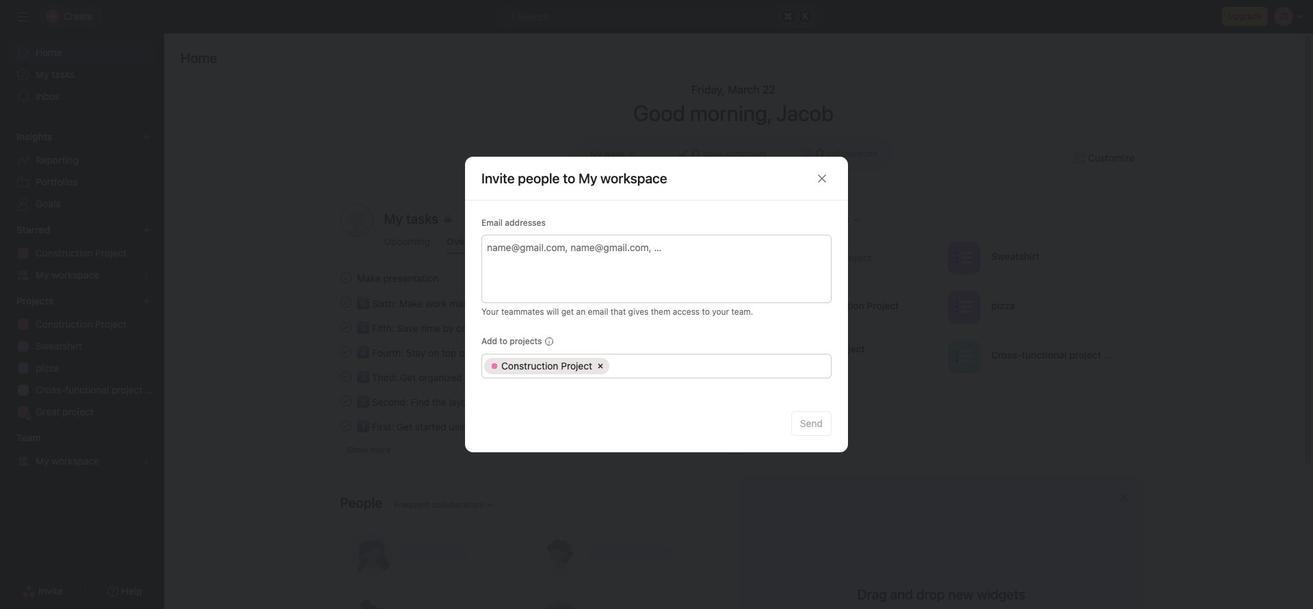 Task type: vqa. For each thing, say whether or not it's contained in the screenshot.
third Mark complete icon from the bottom of the page
yes



Task type: locate. For each thing, give the bounding box(es) containing it.
Mark complete checkbox
[[338, 368, 354, 385], [338, 393, 354, 409], [338, 417, 354, 434]]

2 list image from the top
[[956, 348, 972, 364]]

more information image
[[545, 337, 553, 346], [545, 337, 553, 346]]

2 mark complete image from the top
[[338, 344, 354, 360]]

3 mark complete checkbox from the top
[[338, 417, 354, 434]]

list item
[[757, 237, 942, 279], [324, 290, 729, 315], [324, 315, 729, 339], [324, 339, 729, 364], [324, 364, 729, 389]]

cell
[[485, 358, 610, 374], [485, 358, 610, 374], [612, 358, 827, 374], [612, 358, 827, 374]]

mark complete image
[[338, 319, 354, 335], [338, 344, 354, 360], [338, 368, 354, 385], [338, 393, 354, 409], [338, 417, 354, 434]]

0 vertical spatial list image
[[956, 299, 972, 315]]

0 vertical spatial mark complete image
[[338, 270, 354, 286]]

add profile photo image
[[340, 204, 373, 237]]

list image
[[956, 249, 972, 266]]

4 mark complete checkbox from the top
[[338, 344, 354, 360]]

0 vertical spatial mark complete checkbox
[[338, 368, 354, 385]]

1 vertical spatial mark complete image
[[338, 294, 354, 311]]

2 mark complete image from the top
[[338, 294, 354, 311]]

row for close this dialog image
[[482, 354, 831, 378]]

0 vertical spatial board image
[[770, 299, 787, 315]]

1 vertical spatial list image
[[956, 348, 972, 364]]

1 board image from the top
[[770, 299, 787, 315]]

board image
[[770, 299, 787, 315], [770, 348, 787, 364]]

1 vertical spatial mark complete checkbox
[[338, 393, 354, 409]]

dismiss image
[[1119, 492, 1130, 503]]

dialog
[[465, 157, 849, 452], [465, 157, 849, 452]]

2 vertical spatial mark complete checkbox
[[338, 417, 354, 434]]

3 mark complete checkbox from the top
[[338, 319, 354, 335]]

name@gmail.com, name@gmail.com, … text field
[[487, 239, 825, 255], [487, 239, 825, 255]]

close this dialog image
[[817, 173, 828, 184]]

starred element
[[0, 218, 164, 289]]

row
[[482, 354, 831, 378], [482, 354, 831, 378]]

1 mark complete checkbox from the top
[[338, 368, 354, 385]]

projects element
[[0, 289, 164, 426]]

1 vertical spatial board image
[[770, 348, 787, 364]]

list image
[[956, 299, 972, 315], [956, 348, 972, 364]]

mark complete image
[[338, 270, 354, 286], [338, 294, 354, 311]]

4 mark complete image from the top
[[338, 393, 354, 409]]

Mark complete checkbox
[[338, 270, 354, 286], [338, 294, 354, 311], [338, 319, 354, 335], [338, 344, 354, 360]]



Task type: describe. For each thing, give the bounding box(es) containing it.
name@gmail.com, name@gmail.com, … text field for close this dialog icon
[[487, 239, 825, 255]]

1 list image from the top
[[956, 299, 972, 315]]

1 mark complete image from the top
[[338, 270, 354, 286]]

3 mark complete image from the top
[[338, 368, 354, 385]]

more information image for row for close this dialog image
[[545, 337, 553, 346]]

global element
[[0, 34, 164, 116]]

more information image for close this dialog icon's row
[[545, 337, 553, 346]]

1 mark complete checkbox from the top
[[338, 270, 354, 286]]

2 mark complete checkbox from the top
[[338, 294, 354, 311]]

5 mark complete image from the top
[[338, 417, 354, 434]]

1 mark complete image from the top
[[338, 319, 354, 335]]

2 board image from the top
[[770, 348, 787, 364]]

insights element
[[0, 125, 164, 218]]

close this dialog image
[[817, 173, 828, 184]]

2 mark complete checkbox from the top
[[338, 393, 354, 409]]

name@gmail.com, name@gmail.com, … text field for close this dialog image
[[487, 239, 825, 255]]

row for close this dialog icon
[[482, 354, 831, 378]]

teams element
[[0, 426, 164, 475]]

hide sidebar image
[[18, 11, 29, 22]]



